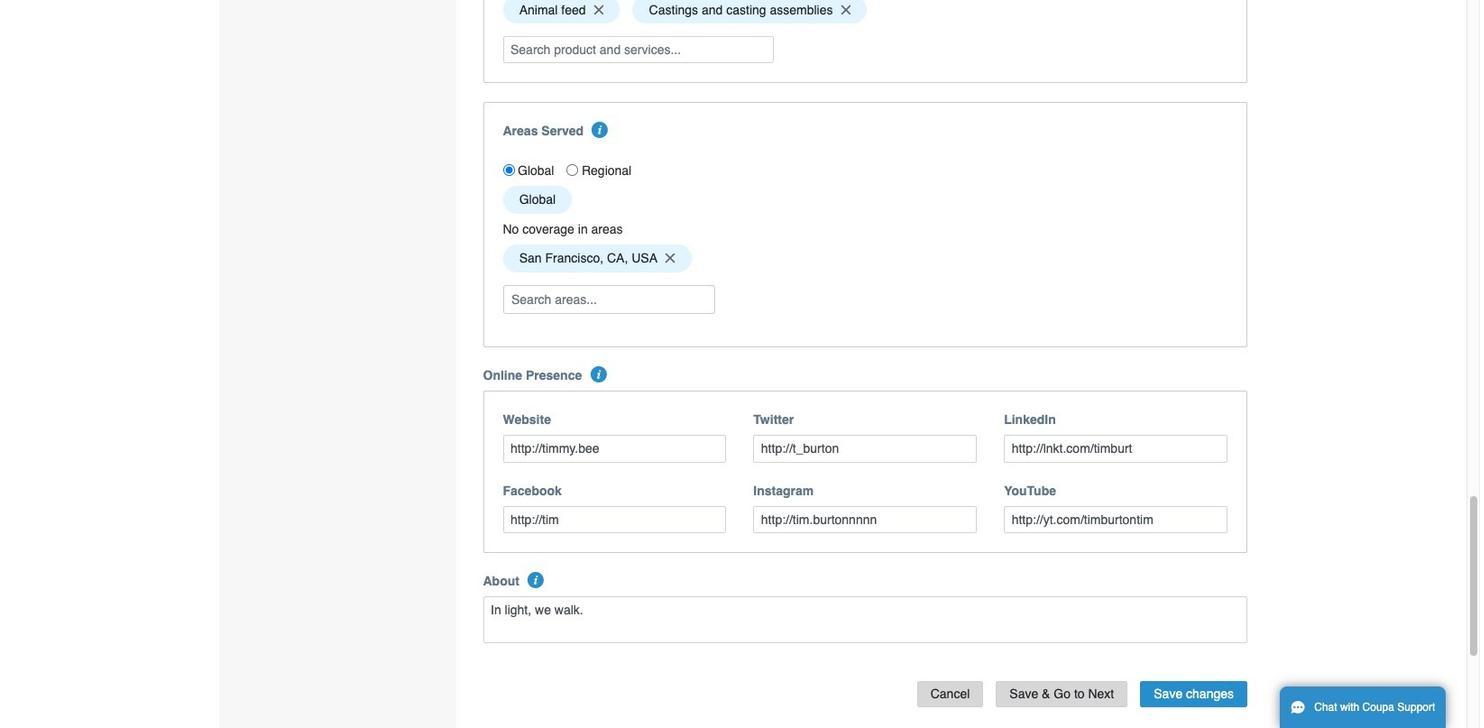 Task type: locate. For each thing, give the bounding box(es) containing it.
None text field
[[503, 506, 727, 533], [1004, 506, 1228, 533], [503, 506, 727, 533], [1004, 506, 1228, 533]]

option
[[503, 0, 620, 23], [633, 0, 867, 23], [503, 244, 692, 272]]

additional information image
[[592, 122, 608, 138], [591, 366, 607, 383], [528, 572, 544, 588]]

option inside selected areas list box
[[503, 244, 692, 272]]

None text field
[[503, 435, 727, 462], [754, 435, 977, 462], [1004, 435, 1228, 462], [754, 506, 977, 533], [483, 596, 1248, 643], [503, 435, 727, 462], [754, 435, 977, 462], [1004, 435, 1228, 462], [754, 506, 977, 533], [483, 596, 1248, 643]]

2 vertical spatial additional information image
[[528, 572, 544, 588]]

selected areas list box
[[497, 240, 1234, 277]]

Search product and services... field
[[503, 36, 774, 64]]

None radio
[[503, 165, 515, 176]]

None radio
[[567, 165, 579, 176]]



Task type: describe. For each thing, give the bounding box(es) containing it.
1 vertical spatial additional information image
[[591, 366, 607, 383]]

option for "search areas..." text box
[[503, 244, 692, 272]]

option for search product and services... field
[[503, 0, 620, 23]]

selected list box
[[497, 0, 1234, 28]]

Search areas... text field
[[505, 286, 713, 313]]

0 vertical spatial additional information image
[[592, 122, 608, 138]]



Task type: vqa. For each thing, say whether or not it's contained in the screenshot.
Day
no



